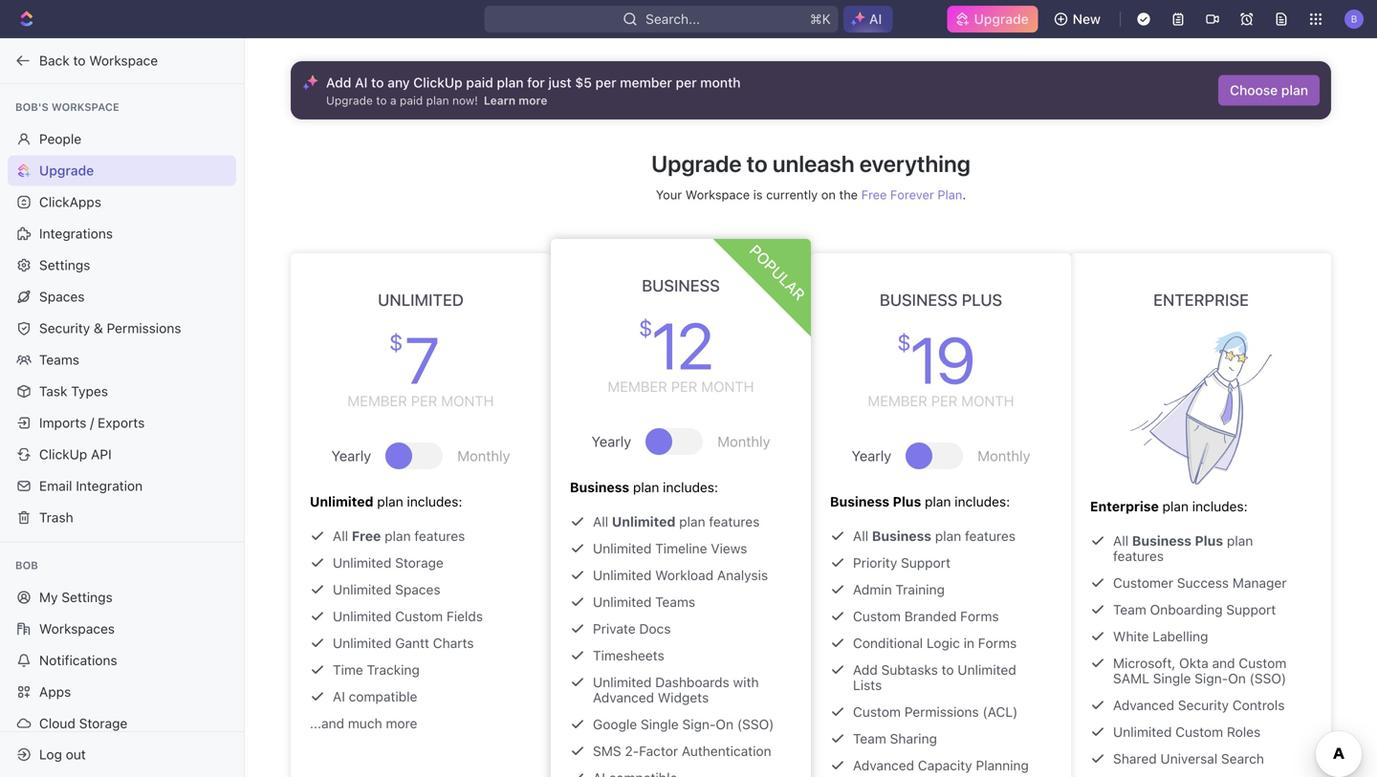 Task type: locate. For each thing, give the bounding box(es) containing it.
ai inside button
[[869, 11, 882, 27]]

team up white on the bottom right
[[1113, 602, 1147, 618]]

0 vertical spatial free
[[861, 187, 887, 202]]

dashboards
[[655, 675, 730, 691]]

plan up unlimited storage
[[385, 528, 411, 544]]

enterprise for enterprise plan includes:
[[1090, 499, 1159, 515]]

business up the priority
[[830, 494, 890, 510]]

member inside add ai to any clickup paid plan for just $5 per member per month upgrade to a paid plan now! learn more
[[620, 75, 672, 90]]

upgrade left a
[[326, 94, 373, 107]]

business down enterprise plan includes:
[[1132, 533, 1192, 549]]

month inside the $ 19 member per month
[[962, 393, 1014, 409]]

0 vertical spatial ai
[[869, 11, 882, 27]]

learn
[[484, 94, 516, 107]]

0 vertical spatial enterprise
[[1154, 290, 1249, 309]]

is
[[753, 187, 763, 202]]

1 horizontal spatial (sso)
[[1250, 671, 1287, 687]]

$ inside $ 12 member per month
[[639, 315, 649, 341]]

1 horizontal spatial single
[[1153, 671, 1191, 687]]

workspace up people
[[51, 101, 119, 113]]

imports / exports link
[[8, 408, 236, 439]]

enterprise image
[[1131, 332, 1272, 485]]

0 horizontal spatial permissions
[[107, 320, 181, 336]]

yearly up business plus plan includes:
[[852, 448, 892, 464]]

month
[[700, 75, 741, 90], [701, 378, 754, 395], [441, 393, 494, 409], [962, 393, 1014, 409]]

1 vertical spatial ai
[[355, 75, 368, 90]]

2 horizontal spatial ai
[[869, 11, 882, 27]]

all for all free plan features
[[333, 528, 348, 544]]

spaces up security & permissions
[[39, 289, 85, 305]]

ai button
[[844, 6, 893, 33]]

1 vertical spatial permissions
[[905, 704, 979, 720]]

all down business plan includes: in the bottom of the page
[[593, 514, 608, 530]]

0 horizontal spatial plus
[[893, 494, 921, 510]]

on up controls
[[1228, 671, 1246, 687]]

add inside add subtasks to unlimited lists
[[853, 662, 878, 678]]

0 horizontal spatial more
[[386, 716, 417, 732]]

0 vertical spatial single
[[1153, 671, 1191, 687]]

$ left 12
[[639, 315, 649, 341]]

plus up 19 at the right of the page
[[962, 290, 1003, 309]]

for
[[527, 75, 545, 90]]

single up advanced security controls
[[1153, 671, 1191, 687]]

capacity
[[918, 758, 972, 774]]

workspace right back
[[89, 53, 158, 68]]

0 horizontal spatial teams
[[39, 352, 79, 368]]

0 vertical spatial teams
[[39, 352, 79, 368]]

team onboarding support
[[1113, 602, 1276, 618]]

1 vertical spatial enterprise
[[1090, 499, 1159, 515]]

to inside add subtasks to unlimited lists
[[942, 662, 954, 678]]

includes: up all unlimited plan features
[[663, 480, 718, 495]]

sign- inside microsoft, okta and custom saml single sign-on (sso)
[[1195, 671, 1228, 687]]

features up unlimited storage
[[414, 528, 465, 544]]

1 horizontal spatial ai
[[355, 75, 368, 90]]

upgrade link left new "button" on the top of the page
[[947, 6, 1038, 33]]

team for team sharing
[[853, 731, 886, 747]]

to inside "button"
[[73, 53, 86, 68]]

plus up success
[[1195, 533, 1223, 549]]

business up 12
[[642, 276, 720, 295]]

free up unlimited storage
[[352, 528, 381, 544]]

to right back
[[73, 53, 86, 68]]

charts
[[433, 636, 474, 651]]

spaces up the unlimited custom fields at the bottom left of page
[[395, 582, 441, 598]]

per inside $ 7 member per month
[[411, 393, 437, 409]]

2 horizontal spatial plus
[[1195, 533, 1223, 549]]

permissions down add subtasks to unlimited lists
[[905, 704, 979, 720]]

0 vertical spatial sign-
[[1195, 671, 1228, 687]]

2 vertical spatial plus
[[1195, 533, 1223, 549]]

to left a
[[376, 94, 387, 107]]

conditional logic in forms
[[853, 636, 1017, 651]]

custom right and
[[1239, 656, 1287, 671]]

all up customer in the right bottom of the page
[[1113, 533, 1129, 549]]

$ left 19 at the right of the page
[[897, 329, 908, 356]]

yearly for 7
[[331, 448, 371, 464]]

0 vertical spatial plus
[[962, 290, 1003, 309]]

member for 19
[[868, 393, 928, 409]]

private
[[593, 621, 636, 637]]

1 vertical spatial clickup
[[39, 447, 87, 462]]

0 vertical spatial storage
[[395, 555, 444, 571]]

features down business plus plan includes:
[[965, 528, 1016, 544]]

plan up timeline at the bottom of the page
[[679, 514, 705, 530]]

business up priority support
[[872, 528, 932, 544]]

1 horizontal spatial security
[[1178, 698, 1229, 714]]

ai right the ⌘k
[[869, 11, 882, 27]]

notifications link
[[8, 646, 236, 676]]

0 horizontal spatial advanced
[[593, 690, 654, 706]]

2 horizontal spatial yearly
[[852, 448, 892, 464]]

0 horizontal spatial add
[[326, 75, 351, 90]]

all up the priority
[[853, 528, 869, 544]]

0 horizontal spatial support
[[901, 555, 951, 571]]

planning
[[976, 758, 1029, 774]]

settings link
[[8, 250, 236, 281]]

upgrade
[[974, 11, 1029, 27], [326, 94, 373, 107], [651, 150, 742, 177], [39, 163, 94, 178]]

0 horizontal spatial $
[[389, 329, 400, 356]]

(sso) up controls
[[1250, 671, 1287, 687]]

0 vertical spatial permissions
[[107, 320, 181, 336]]

0 vertical spatial paid
[[466, 75, 493, 90]]

add left any
[[326, 75, 351, 90]]

clickup
[[413, 75, 463, 90], [39, 447, 87, 462]]

$ for 7
[[389, 329, 400, 356]]

workspace
[[89, 53, 158, 68], [51, 101, 119, 113], [686, 187, 750, 202]]

plus up all business plan features
[[893, 494, 921, 510]]

advanced up google
[[593, 690, 654, 706]]

unlimited custom fields
[[333, 609, 483, 625]]

free
[[861, 187, 887, 202], [352, 528, 381, 544]]

1 vertical spatial upgrade link
[[8, 155, 236, 186]]

plan up all unlimited plan features
[[633, 480, 659, 495]]

just
[[548, 75, 572, 90]]

people link
[[8, 124, 236, 154]]

1 vertical spatial sign-
[[682, 717, 716, 733]]

0 vertical spatial more
[[519, 94, 548, 107]]

forms right in
[[978, 636, 1017, 651]]

integrations link
[[8, 219, 236, 249]]

choose plan link
[[1219, 75, 1320, 106]]

member for 12
[[608, 378, 667, 395]]

plus inside all business plus plan features
[[1195, 533, 1223, 549]]

custom branded forms
[[853, 609, 999, 625]]

paid
[[466, 75, 493, 90], [400, 94, 423, 107]]

1 horizontal spatial plus
[[962, 290, 1003, 309]]

imports / exports
[[39, 415, 145, 431]]

features up customer in the right bottom of the page
[[1113, 549, 1164, 564]]

includes: up all business plan features
[[955, 494, 1010, 510]]

&
[[94, 320, 103, 336]]

notifications
[[39, 653, 117, 669]]

custom inside microsoft, okta and custom saml single sign-on (sso)
[[1239, 656, 1287, 671]]

all business plus plan features
[[1113, 533, 1253, 564]]

out
[[66, 747, 86, 763]]

bob's workspace
[[15, 101, 119, 113]]

all up unlimited storage
[[333, 528, 348, 544]]

teams up task
[[39, 352, 79, 368]]

add
[[326, 75, 351, 90], [853, 662, 878, 678]]

1 vertical spatial single
[[641, 717, 679, 733]]

0 horizontal spatial clickup
[[39, 447, 87, 462]]

upgrade link down people link
[[8, 155, 236, 186]]

on
[[821, 187, 836, 202]]

monthly for 19
[[978, 448, 1031, 464]]

1 vertical spatial teams
[[655, 594, 695, 610]]

1 horizontal spatial free
[[861, 187, 887, 202]]

features for all free plan features
[[414, 528, 465, 544]]

support
[[901, 555, 951, 571], [1226, 602, 1276, 618]]

0 vertical spatial on
[[1228, 671, 1246, 687]]

workspace left is at the right
[[686, 187, 750, 202]]

1 horizontal spatial $
[[639, 315, 649, 341]]

0 horizontal spatial ai
[[333, 689, 345, 705]]

per inside $ 12 member per month
[[671, 378, 698, 395]]

0 horizontal spatial team
[[853, 731, 886, 747]]

7
[[405, 321, 437, 398]]

1 horizontal spatial more
[[519, 94, 548, 107]]

clickup up now!
[[413, 75, 463, 90]]

currently
[[766, 187, 818, 202]]

imports
[[39, 415, 87, 431]]

ai for ai compatible
[[333, 689, 345, 705]]

0 horizontal spatial security
[[39, 320, 90, 336]]

gantt
[[395, 636, 429, 651]]

settings up workspaces
[[62, 590, 113, 605]]

per inside the $ 19 member per month
[[931, 393, 958, 409]]

1 horizontal spatial storage
[[395, 555, 444, 571]]

all business plan features
[[853, 528, 1016, 544]]

1 horizontal spatial advanced
[[853, 758, 914, 774]]

plus for business plus plan includes:
[[893, 494, 921, 510]]

plan up all business plan features
[[925, 494, 951, 510]]

microsoft,
[[1113, 656, 1176, 671]]

advanced
[[593, 690, 654, 706], [1113, 698, 1175, 714], [853, 758, 914, 774]]

$5
[[575, 75, 592, 90]]

features inside all business plus plan features
[[1113, 549, 1164, 564]]

member inside $ 12 member per month
[[608, 378, 667, 395]]

all for all unlimited plan features
[[593, 514, 608, 530]]

advanced down team sharing
[[853, 758, 914, 774]]

ai down the time
[[333, 689, 345, 705]]

0 vertical spatial upgrade link
[[947, 6, 1038, 33]]

back to workspace button
[[8, 45, 227, 76]]

2 horizontal spatial advanced
[[1113, 698, 1175, 714]]

$ inside the $ 19 member per month
[[897, 329, 908, 356]]

teams
[[39, 352, 79, 368], [655, 594, 695, 610]]

compatible
[[349, 689, 417, 705]]

unlimited for unlimited teams
[[593, 594, 652, 610]]

ai left any
[[355, 75, 368, 90]]

security left &
[[39, 320, 90, 336]]

storage down all free plan features
[[395, 555, 444, 571]]

unlimited spaces
[[333, 582, 441, 598]]

0 vertical spatial add
[[326, 75, 351, 90]]

add inside add ai to any clickup paid plan for just $5 per member per month upgrade to a paid plan now! learn more
[[326, 75, 351, 90]]

support up training
[[901, 555, 951, 571]]

all
[[593, 514, 608, 530], [333, 528, 348, 544], [853, 528, 869, 544], [1113, 533, 1129, 549]]

all unlimited plan features
[[593, 514, 760, 530]]

choose plan
[[1230, 82, 1308, 98]]

2 vertical spatial ai
[[333, 689, 345, 705]]

business
[[642, 276, 720, 295], [880, 290, 958, 309], [570, 480, 630, 495], [830, 494, 890, 510], [872, 528, 932, 544], [1132, 533, 1192, 549]]

upgrade left new "button" on the top of the page
[[974, 11, 1029, 27]]

unlimited inside unlimited dashboards with advanced widgets
[[593, 675, 652, 691]]

add down conditional
[[853, 662, 878, 678]]

0 horizontal spatial monthly
[[457, 448, 510, 464]]

0 vertical spatial forms
[[960, 609, 999, 625]]

to down the "logic" in the right bottom of the page
[[942, 662, 954, 678]]

add for add subtasks to unlimited lists
[[853, 662, 878, 678]]

sms 2-factor authentication
[[593, 744, 771, 759]]

team for team onboarding support
[[1113, 602, 1147, 618]]

month inside $ 12 member per month
[[701, 378, 754, 395]]

1 horizontal spatial spaces
[[395, 582, 441, 598]]

0 horizontal spatial single
[[641, 717, 679, 733]]

training
[[896, 582, 945, 598]]

sms
[[593, 744, 621, 759]]

support down manager
[[1226, 602, 1276, 618]]

unlimited for unlimited custom roles
[[1113, 725, 1172, 740]]

0 vertical spatial (sso)
[[1250, 671, 1287, 687]]

timeline
[[655, 541, 707, 557]]

$ left the 7
[[389, 329, 400, 356]]

my settings
[[39, 590, 113, 605]]

unlimited for unlimited timeline views
[[593, 541, 652, 557]]

business up 19 at the right of the page
[[880, 290, 958, 309]]

month for 19
[[962, 393, 1014, 409]]

enterprise for enterprise
[[1154, 290, 1249, 309]]

security up 'unlimited custom roles'
[[1178, 698, 1229, 714]]

custom down advanced security controls
[[1176, 725, 1223, 740]]

business plus plan includes:
[[830, 494, 1010, 510]]

business for business
[[642, 276, 720, 295]]

teams down unlimited workload analysis
[[655, 594, 695, 610]]

settings down integrations
[[39, 257, 90, 273]]

views
[[711, 541, 747, 557]]

2 vertical spatial workspace
[[686, 187, 750, 202]]

clickapps
[[39, 194, 101, 210]]

enterprise plan includes:
[[1090, 499, 1248, 515]]

member inside the $ 19 member per month
[[868, 393, 928, 409]]

docs
[[639, 621, 671, 637]]

paid up now!
[[466, 75, 493, 90]]

includes: for enterprise plan includes:
[[1192, 499, 1248, 515]]

yearly up the unlimited plan includes:
[[331, 448, 371, 464]]

yearly up business plan includes: in the bottom of the page
[[592, 433, 631, 450]]

0 horizontal spatial storage
[[79, 716, 128, 732]]

storage for cloud storage
[[79, 716, 128, 732]]

1 vertical spatial add
[[853, 662, 878, 678]]

1 horizontal spatial clickup
[[413, 75, 463, 90]]

log out button
[[8, 740, 228, 770]]

features up the views
[[709, 514, 760, 530]]

0 horizontal spatial free
[[352, 528, 381, 544]]

storage up the log out button
[[79, 716, 128, 732]]

unlimited for unlimited workload analysis
[[593, 568, 652, 583]]

1 horizontal spatial team
[[1113, 602, 1147, 618]]

1 horizontal spatial on
[[1228, 671, 1246, 687]]

more down for at left top
[[519, 94, 548, 107]]

teams inside 'teams' link
[[39, 352, 79, 368]]

forms up in
[[960, 609, 999, 625]]

business up all unlimited plan features
[[570, 480, 630, 495]]

ai inside add ai to any clickup paid plan for just $5 per member per month upgrade to a paid plan now! learn more
[[355, 75, 368, 90]]

1 vertical spatial spaces
[[395, 582, 441, 598]]

with
[[733, 675, 759, 691]]

ai
[[869, 11, 882, 27], [355, 75, 368, 90], [333, 689, 345, 705]]

business for business plus
[[880, 290, 958, 309]]

plan up learn
[[497, 75, 524, 90]]

2 horizontal spatial $
[[897, 329, 908, 356]]

1 horizontal spatial upgrade link
[[947, 6, 1038, 33]]

trash
[[39, 510, 73, 526]]

sign- up advanced security controls
[[1195, 671, 1228, 687]]

clickup down imports
[[39, 447, 87, 462]]

upgrade up your at the left top
[[651, 150, 742, 177]]

all inside all business plus plan features
[[1113, 533, 1129, 549]]

0 horizontal spatial (sso)
[[737, 717, 774, 733]]

(sso) up the authentication
[[737, 717, 774, 733]]

includes:
[[663, 480, 718, 495], [407, 494, 462, 510], [955, 494, 1010, 510], [1192, 499, 1248, 515]]

0 vertical spatial support
[[901, 555, 951, 571]]

teams link
[[8, 345, 236, 375]]

0 vertical spatial spaces
[[39, 289, 85, 305]]

monthly
[[718, 433, 770, 450], [457, 448, 510, 464], [978, 448, 1031, 464]]

unlimited for unlimited storage
[[333, 555, 392, 571]]

single inside microsoft, okta and custom saml single sign-on (sso)
[[1153, 671, 1191, 687]]

includes: up all free plan features
[[407, 494, 462, 510]]

advanced security controls
[[1113, 698, 1285, 714]]

member for 7
[[348, 393, 407, 409]]

0 vertical spatial workspace
[[89, 53, 158, 68]]

white
[[1113, 629, 1149, 645]]

paid right a
[[400, 94, 423, 107]]

1 horizontal spatial sign-
[[1195, 671, 1228, 687]]

team left sharing
[[853, 731, 886, 747]]

0 vertical spatial team
[[1113, 602, 1147, 618]]

plan down business plus plan includes:
[[935, 528, 961, 544]]

clickup inside add ai to any clickup paid plan for just $5 per member per month upgrade to a paid plan now! learn more
[[413, 75, 463, 90]]

plan up all free plan features
[[377, 494, 403, 510]]

plan up manager
[[1227, 533, 1253, 549]]

on
[[1228, 671, 1246, 687], [716, 717, 734, 733]]

per for 12
[[671, 378, 698, 395]]

0 vertical spatial settings
[[39, 257, 90, 273]]

1 vertical spatial workspace
[[51, 101, 119, 113]]

saml
[[1113, 671, 1150, 687]]

free right "the"
[[861, 187, 887, 202]]

/
[[90, 415, 94, 431]]

popular
[[746, 241, 809, 304]]

includes: for unlimited plan includes:
[[407, 494, 462, 510]]

0 horizontal spatial yearly
[[331, 448, 371, 464]]

1 vertical spatial plus
[[893, 494, 921, 510]]

sign- down 'widgets' in the bottom of the page
[[682, 717, 716, 733]]

2 horizontal spatial monthly
[[978, 448, 1031, 464]]

$ for 19
[[897, 329, 908, 356]]

upgrade up clickapps
[[39, 163, 94, 178]]

unlimited storage
[[333, 555, 444, 571]]

1 vertical spatial team
[[853, 731, 886, 747]]

19
[[910, 321, 972, 398]]

1 vertical spatial storage
[[79, 716, 128, 732]]

enterprise
[[1154, 290, 1249, 309], [1090, 499, 1159, 515]]

api
[[91, 447, 112, 462]]

member inside $ 7 member per month
[[348, 393, 407, 409]]

advanced down saml
[[1113, 698, 1175, 714]]

0 horizontal spatial on
[[716, 717, 734, 733]]

0 vertical spatial clickup
[[413, 75, 463, 90]]

1 vertical spatial paid
[[400, 94, 423, 107]]

single up factor
[[641, 717, 679, 733]]

month inside $ 7 member per month
[[441, 393, 494, 409]]

time
[[333, 662, 363, 678]]

$ inside $ 7 member per month
[[389, 329, 400, 356]]

on up the authentication
[[716, 717, 734, 733]]

unlimited for unlimited
[[378, 290, 464, 309]]

more down compatible
[[386, 716, 417, 732]]

1 horizontal spatial add
[[853, 662, 878, 678]]

includes: up all business plus plan features
[[1192, 499, 1248, 515]]

time tracking
[[333, 662, 420, 678]]

permissions down spaces link
[[107, 320, 181, 336]]



Task type: describe. For each thing, give the bounding box(es) containing it.
1 horizontal spatial paid
[[466, 75, 493, 90]]

workspaces
[[39, 621, 115, 637]]

your workspace is currently on the free forever plan .
[[656, 187, 966, 202]]

back
[[39, 53, 70, 68]]

labelling
[[1153, 629, 1208, 645]]

priority
[[853, 555, 897, 571]]

more inside add ai to any clickup paid plan for just $5 per member per month upgrade to a paid plan now! learn more
[[519, 94, 548, 107]]

controls
[[1233, 698, 1285, 714]]

manager
[[1233, 575, 1287, 591]]

ai for ai
[[869, 11, 882, 27]]

task types link
[[8, 376, 236, 407]]

unlimited teams
[[593, 594, 695, 610]]

much
[[348, 716, 382, 732]]

$ for 12
[[639, 315, 649, 341]]

per for 7
[[411, 393, 437, 409]]

features for all business plan features
[[965, 528, 1016, 544]]

⌘k
[[810, 11, 831, 27]]

apps
[[39, 684, 71, 700]]

workspace inside back to workspace "button"
[[89, 53, 158, 68]]

private docs
[[593, 621, 671, 637]]

b
[[1351, 13, 1358, 24]]

month for 12
[[701, 378, 754, 395]]

all for all business plan features
[[853, 528, 869, 544]]

custom permissions (acl)
[[853, 704, 1018, 720]]

forever
[[890, 187, 934, 202]]

ai compatible
[[333, 689, 417, 705]]

advanced for advanced capacity planning
[[853, 758, 914, 774]]

1 vertical spatial (sso)
[[737, 717, 774, 733]]

okta
[[1179, 656, 1209, 671]]

microsoft, okta and custom saml single sign-on (sso)
[[1113, 656, 1287, 687]]

per for 19
[[931, 393, 958, 409]]

business plus
[[880, 290, 1003, 309]]

custom down admin
[[853, 609, 901, 625]]

free forever plan link
[[861, 187, 963, 202]]

priority support
[[853, 555, 951, 571]]

business plan includes:
[[570, 480, 718, 495]]

unlimited workload analysis
[[593, 568, 768, 583]]

advanced for advanced security controls
[[1113, 698, 1175, 714]]

trash link
[[8, 503, 236, 533]]

includes: for business plan includes:
[[663, 480, 718, 495]]

factor
[[639, 744, 678, 759]]

workspaces link
[[8, 614, 236, 645]]

back to workspace
[[39, 53, 158, 68]]

integration
[[76, 478, 143, 494]]

unlimited for unlimited dashboards with advanced widgets
[[593, 675, 652, 691]]

1 horizontal spatial support
[[1226, 602, 1276, 618]]

0 vertical spatial security
[[39, 320, 90, 336]]

authentication
[[682, 744, 771, 759]]

cloud
[[39, 716, 75, 732]]

monthly for 7
[[457, 448, 510, 464]]

any
[[388, 75, 410, 90]]

1 horizontal spatial monthly
[[718, 433, 770, 450]]

choose
[[1230, 82, 1278, 98]]

shared universal search
[[1113, 751, 1264, 767]]

log
[[39, 747, 62, 763]]

widgets
[[658, 690, 709, 706]]

my
[[39, 590, 58, 605]]

all for all business plus plan features
[[1113, 533, 1129, 549]]

1 vertical spatial more
[[386, 716, 417, 732]]

custom up gantt
[[395, 609, 443, 625]]

your
[[656, 187, 682, 202]]

customer success manager
[[1113, 575, 1287, 591]]

cloud storage link
[[8, 709, 236, 739]]

custom down lists
[[853, 704, 901, 720]]

search
[[1221, 751, 1264, 767]]

success
[[1177, 575, 1229, 591]]

unlimited for unlimited custom fields
[[333, 609, 392, 625]]

fields
[[447, 609, 483, 625]]

google single sign-on (sso)
[[593, 717, 774, 733]]

unlimited inside add subtasks to unlimited lists
[[958, 662, 1016, 678]]

all free plan features
[[333, 528, 465, 544]]

bob
[[15, 560, 38, 572]]

month inside add ai to any clickup paid plan for just $5 per member per month upgrade to a paid plan now! learn more
[[700, 75, 741, 90]]

plus for business plus
[[962, 290, 1003, 309]]

upgrade inside add ai to any clickup paid plan for just $5 per member per month upgrade to a paid plan now! learn more
[[326, 94, 373, 107]]

1 vertical spatial settings
[[62, 590, 113, 605]]

branded
[[905, 609, 957, 625]]

and
[[1212, 656, 1235, 671]]

advanced inside unlimited dashboards with advanced widgets
[[593, 690, 654, 706]]

unlimited for unlimited spaces
[[333, 582, 392, 598]]

timesheets
[[593, 648, 664, 664]]

0 horizontal spatial paid
[[400, 94, 423, 107]]

workload
[[655, 568, 714, 583]]

unlimited timeline views
[[593, 541, 747, 557]]

business for business plan includes:
[[570, 480, 630, 495]]

analysis
[[717, 568, 768, 583]]

1 vertical spatial forms
[[978, 636, 1017, 651]]

1 horizontal spatial yearly
[[592, 433, 631, 450]]

features for all unlimited plan features
[[709, 514, 760, 530]]

unlimited gantt charts
[[333, 636, 474, 651]]

unlimited for unlimited plan includes:
[[310, 494, 374, 510]]

upgrade to unleash everything
[[651, 150, 971, 177]]

.
[[963, 187, 966, 202]]

people
[[39, 131, 81, 147]]

0 horizontal spatial upgrade link
[[8, 155, 236, 186]]

1 vertical spatial on
[[716, 717, 734, 733]]

business inside all business plus plan features
[[1132, 533, 1192, 549]]

1 horizontal spatial permissions
[[905, 704, 979, 720]]

shared
[[1113, 751, 1157, 767]]

add ai to any clickup paid plan for just $5 per member per month upgrade to a paid plan now! learn more
[[326, 75, 741, 107]]

plan right choose
[[1282, 82, 1308, 98]]

clickapps link
[[8, 187, 236, 218]]

workspace for your workspace is currently on the free forever plan .
[[686, 187, 750, 202]]

unlimited for unlimited gantt charts
[[333, 636, 392, 651]]

workspace for bob's workspace
[[51, 101, 119, 113]]

0 horizontal spatial sign-
[[682, 717, 716, 733]]

...and
[[310, 716, 344, 732]]

1 vertical spatial security
[[1178, 698, 1229, 714]]

business for business plus plan includes:
[[830, 494, 890, 510]]

add for add ai to any clickup paid plan for just $5 per member per month upgrade to a paid plan now! learn more
[[326, 75, 351, 90]]

apps link
[[8, 677, 236, 708]]

admin
[[853, 582, 892, 598]]

(acl)
[[983, 704, 1018, 720]]

my settings link
[[8, 582, 236, 613]]

storage for unlimited storage
[[395, 555, 444, 571]]

yearly for 19
[[852, 448, 892, 464]]

advanced capacity planning
[[853, 758, 1029, 774]]

0 horizontal spatial spaces
[[39, 289, 85, 305]]

clickup api
[[39, 447, 112, 462]]

integrations
[[39, 226, 113, 242]]

plan up all business plus plan features
[[1163, 499, 1189, 515]]

to left any
[[371, 75, 384, 90]]

month for 7
[[441, 393, 494, 409]]

cloud storage
[[39, 716, 128, 732]]

task types
[[39, 384, 108, 399]]

$ 12 member per month
[[608, 307, 754, 395]]

on inside microsoft, okta and custom saml single sign-on (sso)
[[1228, 671, 1246, 687]]

plan inside all business plus plan features
[[1227, 533, 1253, 549]]

logic
[[927, 636, 960, 651]]

google
[[593, 717, 637, 733]]

1 vertical spatial free
[[352, 528, 381, 544]]

plan left now!
[[426, 94, 449, 107]]

1 horizontal spatial teams
[[655, 594, 695, 610]]

to up is at the right
[[747, 150, 768, 177]]

admin training
[[853, 582, 945, 598]]

(sso) inside microsoft, okta and custom saml single sign-on (sso)
[[1250, 671, 1287, 687]]



Task type: vqa. For each thing, say whether or not it's contained in the screenshot.
"Single" inside the Microsoft, Okta and Custom SAML Single Sign-On (SSO)
yes



